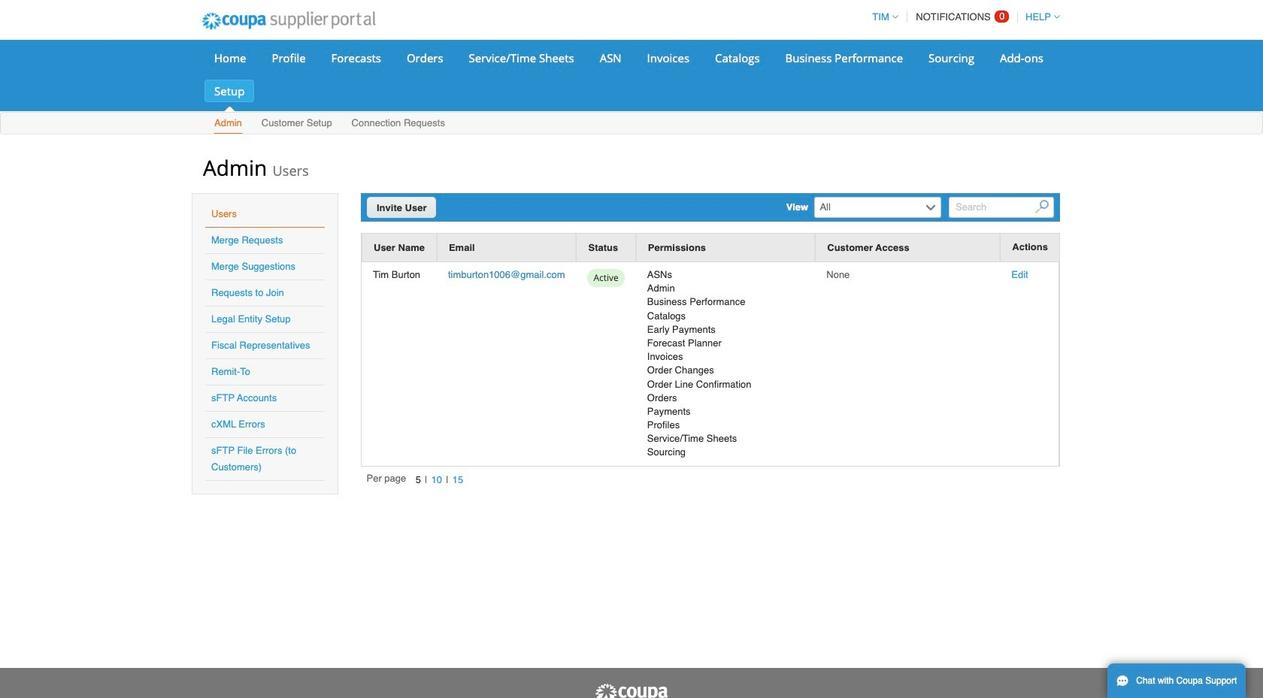 Task type: locate. For each thing, give the bounding box(es) containing it.
1 horizontal spatial navigation
[[866, 2, 1061, 32]]

None text field
[[816, 198, 923, 217]]

0 vertical spatial coupa supplier portal image
[[192, 2, 386, 40]]

Search text field
[[950, 197, 1055, 218]]

0 vertical spatial navigation
[[866, 2, 1061, 32]]

coupa supplier portal image
[[192, 2, 386, 40], [594, 684, 670, 699]]

1 vertical spatial navigation
[[367, 473, 468, 489]]

navigation
[[866, 2, 1061, 32], [367, 473, 468, 489]]

1 horizontal spatial coupa supplier portal image
[[594, 684, 670, 699]]

0 horizontal spatial coupa supplier portal image
[[192, 2, 386, 40]]

1 vertical spatial coupa supplier portal image
[[594, 684, 670, 699]]

search image
[[1036, 200, 1050, 214]]



Task type: describe. For each thing, give the bounding box(es) containing it.
0 horizontal spatial navigation
[[367, 473, 468, 489]]



Task type: vqa. For each thing, say whether or not it's contained in the screenshot.
bottom Coupa Supplier Portal image
yes



